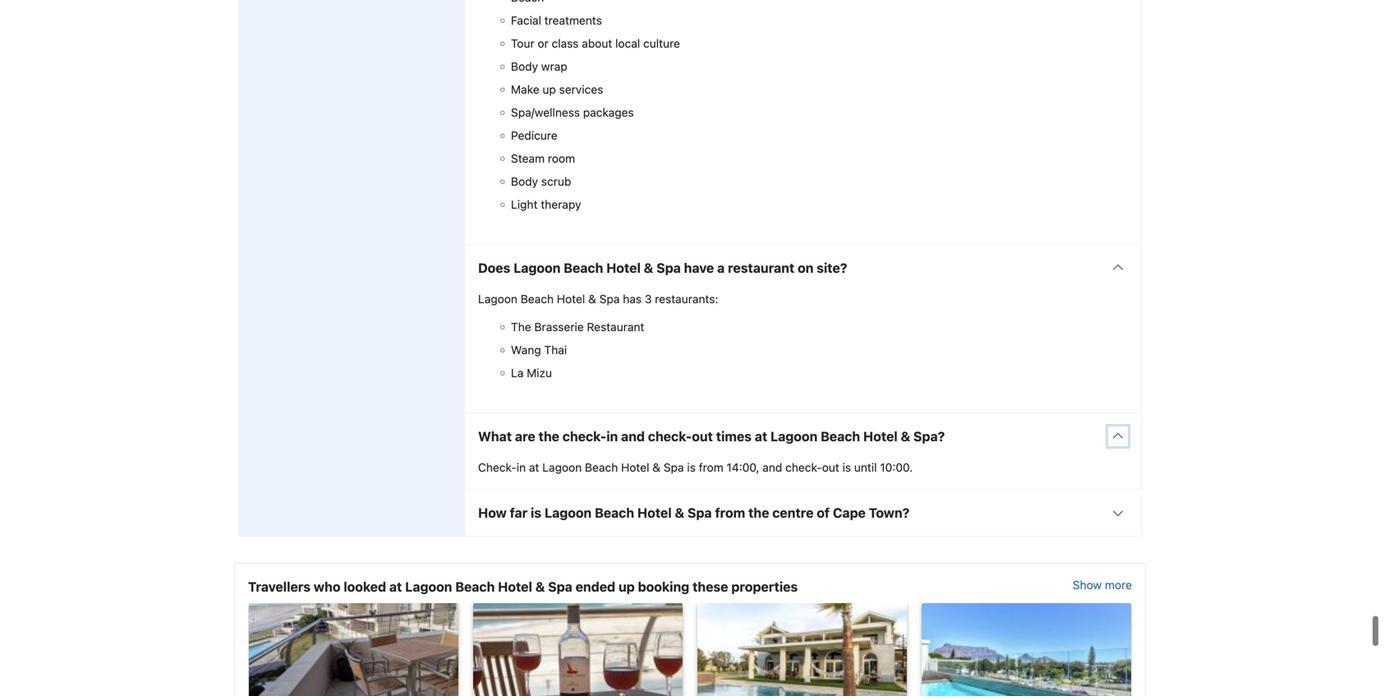 Task type: describe. For each thing, give the bounding box(es) containing it.
these
[[693, 579, 729, 595]]

body wrap
[[511, 60, 568, 73]]

town?
[[869, 505, 910, 521]]

culture
[[644, 37, 680, 50]]

0 vertical spatial from
[[699, 461, 724, 474]]

light
[[511, 198, 538, 211]]

hotel inside "how far is lagoon beach hotel & spa from the centre of cape town?" dropdown button
[[638, 505, 672, 521]]

of
[[817, 505, 830, 521]]

are
[[515, 429, 536, 444]]

therapy
[[541, 198, 582, 211]]

the inside dropdown button
[[749, 505, 770, 521]]

spa left has
[[600, 292, 620, 306]]

check-in at lagoon beach hotel & spa is from 14:00, and check-out is until 10:00.
[[478, 461, 913, 474]]

la
[[511, 366, 524, 380]]

make up services
[[511, 83, 604, 96]]

times
[[716, 429, 752, 444]]

does
[[478, 260, 511, 276]]

0 horizontal spatial in
[[517, 461, 526, 474]]

who
[[314, 579, 341, 595]]

1 horizontal spatial and
[[763, 461, 783, 474]]

wang
[[511, 343, 541, 357]]

wang thai
[[511, 343, 567, 357]]

room
[[548, 152, 575, 165]]

until
[[855, 461, 877, 474]]

lagoon right check-
[[543, 461, 582, 474]]

beach inside dropdown button
[[595, 505, 635, 521]]

show more
[[1073, 578, 1133, 592]]

up inside the accordion control "element"
[[543, 83, 556, 96]]

make
[[511, 83, 540, 96]]

services
[[559, 83, 604, 96]]

mizu
[[527, 366, 552, 380]]

hotel inside does lagoon beach hotel & spa have a restaurant on site? dropdown button
[[607, 260, 641, 276]]

2 horizontal spatial check-
[[786, 461, 822, 474]]

1 horizontal spatial out
[[822, 461, 840, 474]]

packages
[[583, 106, 634, 119]]

& inside dropdown button
[[675, 505, 685, 521]]

lagoon down the does
[[478, 292, 518, 306]]

have
[[684, 260, 714, 276]]

body scrub
[[511, 175, 572, 188]]

has
[[623, 292, 642, 306]]

on
[[798, 260, 814, 276]]

1 horizontal spatial check-
[[648, 429, 692, 444]]

the inside "dropdown button"
[[539, 429, 560, 444]]

lagoon inside dropdown button
[[514, 260, 561, 276]]

does lagoon beach hotel & spa have a restaurant on site? button
[[465, 245, 1142, 291]]

spa/wellness
[[511, 106, 580, 119]]

restaurant
[[587, 320, 645, 334]]

lagoon inside dropdown button
[[545, 505, 592, 521]]

1 horizontal spatial is
[[687, 461, 696, 474]]

how far is lagoon beach hotel & spa from the centre of cape town?
[[478, 505, 910, 521]]

in inside what are the check-in and check-out times at lagoon beach hotel & spa? "dropdown button"
[[607, 429, 618, 444]]

14:00,
[[727, 461, 760, 474]]

show
[[1073, 578, 1102, 592]]

brasserie
[[535, 320, 584, 334]]

out inside "dropdown button"
[[692, 429, 713, 444]]



Task type: vqa. For each thing, say whether or not it's contained in the screenshot.
may
no



Task type: locate. For each thing, give the bounding box(es) containing it.
1 vertical spatial out
[[822, 461, 840, 474]]

& inside dropdown button
[[644, 260, 654, 276]]

2 vertical spatial at
[[390, 579, 402, 595]]

site?
[[817, 260, 848, 276]]

restaurant
[[728, 260, 795, 276]]

at down are
[[529, 461, 540, 474]]

steam room
[[511, 152, 575, 165]]

lagoon right the does
[[514, 260, 561, 276]]

0 horizontal spatial check-
[[563, 429, 607, 444]]

what are the check-in and check-out times at lagoon beach hotel & spa?
[[478, 429, 945, 444]]

1 vertical spatial body
[[511, 175, 538, 188]]

lagoon right looked
[[405, 579, 452, 595]]

the brasserie restaurant
[[511, 320, 645, 334]]

0 horizontal spatial up
[[543, 83, 556, 96]]

1 horizontal spatial up
[[619, 579, 635, 595]]

out
[[692, 429, 713, 444], [822, 461, 840, 474]]

0 horizontal spatial and
[[621, 429, 645, 444]]

and up check-in at lagoon beach hotel & spa is from 14:00, and check-out is until 10:00. at the bottom of page
[[621, 429, 645, 444]]

lagoon beach hotel & spa has 3 restaurants:
[[478, 292, 719, 306]]

check- right are
[[563, 429, 607, 444]]

hotel up until
[[864, 429, 898, 444]]

check-
[[478, 461, 517, 474]]

tour or class about local culture
[[511, 37, 680, 50]]

hotel down far
[[498, 579, 533, 595]]

1 horizontal spatial at
[[529, 461, 540, 474]]

2 horizontal spatial is
[[843, 461, 852, 474]]

0 vertical spatial out
[[692, 429, 713, 444]]

from down what are the check-in and check-out times at lagoon beach hotel & spa?
[[699, 461, 724, 474]]

scrub
[[542, 175, 572, 188]]

spa left ended
[[548, 579, 573, 595]]

the
[[511, 320, 532, 334]]

is right far
[[531, 505, 542, 521]]

0 vertical spatial and
[[621, 429, 645, 444]]

is down what are the check-in and check-out times at lagoon beach hotel & spa?
[[687, 461, 696, 474]]

& left ended
[[536, 579, 545, 595]]

wrap
[[542, 60, 568, 73]]

treatments
[[545, 14, 602, 27]]

from inside dropdown button
[[715, 505, 746, 521]]

the right are
[[539, 429, 560, 444]]

1 horizontal spatial in
[[607, 429, 618, 444]]

body for body wrap
[[511, 60, 538, 73]]

at right looked
[[390, 579, 402, 595]]

1 vertical spatial from
[[715, 505, 746, 521]]

travellers who looked at lagoon beach hotel & spa ended up booking these properties
[[248, 579, 798, 595]]

check- up check-in at lagoon beach hotel & spa is from 14:00, and check-out is until 10:00. at the bottom of page
[[648, 429, 692, 444]]

restaurants:
[[655, 292, 719, 306]]

far
[[510, 505, 528, 521]]

about
[[582, 37, 613, 50]]

check-
[[563, 429, 607, 444], [648, 429, 692, 444], [786, 461, 822, 474]]

what are the check-in and check-out times at lagoon beach hotel & spa? button
[[465, 414, 1142, 460]]

lagoon inside "dropdown button"
[[771, 429, 818, 444]]

out left times
[[692, 429, 713, 444]]

hotel up has
[[607, 260, 641, 276]]

0 horizontal spatial the
[[539, 429, 560, 444]]

more
[[1106, 578, 1133, 592]]

body up make
[[511, 60, 538, 73]]

1 horizontal spatial the
[[749, 505, 770, 521]]

is left until
[[843, 461, 852, 474]]

hotel up how far is lagoon beach hotel & spa from the centre of cape town?
[[621, 461, 650, 474]]

hotel down check-in at lagoon beach hotel & spa is from 14:00, and check-out is until 10:00. at the bottom of page
[[638, 505, 672, 521]]

the
[[539, 429, 560, 444], [749, 505, 770, 521]]

and
[[621, 429, 645, 444], [763, 461, 783, 474]]

2 body from the top
[[511, 175, 538, 188]]

thai
[[545, 343, 567, 357]]

& up 3
[[644, 260, 654, 276]]

hotel
[[607, 260, 641, 276], [557, 292, 585, 306], [864, 429, 898, 444], [621, 461, 650, 474], [638, 505, 672, 521], [498, 579, 533, 595]]

or
[[538, 37, 549, 50]]

spa/wellness packages
[[511, 106, 634, 119]]

& inside "dropdown button"
[[901, 429, 911, 444]]

2 horizontal spatial at
[[755, 429, 768, 444]]

& down check-in at lagoon beach hotel & spa is from 14:00, and check-out is until 10:00. at the bottom of page
[[675, 505, 685, 521]]

local
[[616, 37, 640, 50]]

spa down check-in at lagoon beach hotel & spa is from 14:00, and check-out is until 10:00. at the bottom of page
[[688, 505, 712, 521]]

facial treatments
[[511, 14, 602, 27]]

up up spa/wellness
[[543, 83, 556, 96]]

properties
[[732, 579, 798, 595]]

lagoon
[[514, 260, 561, 276], [478, 292, 518, 306], [771, 429, 818, 444], [543, 461, 582, 474], [545, 505, 592, 521], [405, 579, 452, 595]]

class
[[552, 37, 579, 50]]

out left until
[[822, 461, 840, 474]]

& up the brasserie restaurant
[[589, 292, 597, 306]]

beach inside "dropdown button"
[[821, 429, 861, 444]]

a
[[718, 260, 725, 276]]

in
[[607, 429, 618, 444], [517, 461, 526, 474]]

1 body from the top
[[511, 60, 538, 73]]

facial
[[511, 14, 542, 27]]

looked
[[344, 579, 386, 595]]

& left spa?
[[901, 429, 911, 444]]

spa
[[657, 260, 681, 276], [600, 292, 620, 306], [664, 461, 684, 474], [688, 505, 712, 521], [548, 579, 573, 595]]

body for body scrub
[[511, 175, 538, 188]]

show more link
[[1073, 577, 1133, 597]]

&
[[644, 260, 654, 276], [589, 292, 597, 306], [901, 429, 911, 444], [653, 461, 661, 474], [675, 505, 685, 521], [536, 579, 545, 595]]

3
[[645, 292, 652, 306]]

and inside "dropdown button"
[[621, 429, 645, 444]]

at right times
[[755, 429, 768, 444]]

from
[[699, 461, 724, 474], [715, 505, 746, 521]]

beach inside dropdown button
[[564, 260, 604, 276]]

hotel inside what are the check-in and check-out times at lagoon beach hotel & spa? "dropdown button"
[[864, 429, 898, 444]]

the left centre
[[749, 505, 770, 521]]

0 vertical spatial in
[[607, 429, 618, 444]]

travellers
[[248, 579, 311, 595]]

spa down what are the check-in and check-out times at lagoon beach hotel & spa?
[[664, 461, 684, 474]]

how far is lagoon beach hotel & spa from the centre of cape town? button
[[465, 490, 1142, 536]]

0 vertical spatial the
[[539, 429, 560, 444]]

up
[[543, 83, 556, 96], [619, 579, 635, 595]]

is inside dropdown button
[[531, 505, 542, 521]]

at inside "dropdown button"
[[755, 429, 768, 444]]

1 vertical spatial in
[[517, 461, 526, 474]]

spa left have
[[657, 260, 681, 276]]

steam
[[511, 152, 545, 165]]

la mizu
[[511, 366, 552, 380]]

0 vertical spatial at
[[755, 429, 768, 444]]

does lagoon beach hotel & spa have a restaurant on site?
[[478, 260, 848, 276]]

spa inside dropdown button
[[688, 505, 712, 521]]

10:00.
[[881, 461, 913, 474]]

beach
[[564, 260, 604, 276], [521, 292, 554, 306], [821, 429, 861, 444], [585, 461, 618, 474], [595, 505, 635, 521], [456, 579, 495, 595]]

1 vertical spatial at
[[529, 461, 540, 474]]

at
[[755, 429, 768, 444], [529, 461, 540, 474], [390, 579, 402, 595]]

centre
[[773, 505, 814, 521]]

is
[[687, 461, 696, 474], [843, 461, 852, 474], [531, 505, 542, 521]]

what
[[478, 429, 512, 444]]

1 vertical spatial the
[[749, 505, 770, 521]]

0 horizontal spatial out
[[692, 429, 713, 444]]

and right 14:00,
[[763, 461, 783, 474]]

spa inside dropdown button
[[657, 260, 681, 276]]

1 vertical spatial and
[[763, 461, 783, 474]]

1 vertical spatial up
[[619, 579, 635, 595]]

booking
[[638, 579, 690, 595]]

0 horizontal spatial at
[[390, 579, 402, 595]]

how
[[478, 505, 507, 521]]

up right ended
[[619, 579, 635, 595]]

& up how far is lagoon beach hotel & spa from the centre of cape town?
[[653, 461, 661, 474]]

pedicure
[[511, 129, 558, 142]]

0 vertical spatial up
[[543, 83, 556, 96]]

check- down what are the check-in and check-out times at lagoon beach hotel & spa? "dropdown button"
[[786, 461, 822, 474]]

tour
[[511, 37, 535, 50]]

cape
[[833, 505, 866, 521]]

body
[[511, 60, 538, 73], [511, 175, 538, 188]]

0 horizontal spatial is
[[531, 505, 542, 521]]

hotel up the brasserie restaurant
[[557, 292, 585, 306]]

spa?
[[914, 429, 945, 444]]

lagoon right far
[[545, 505, 592, 521]]

accordion control element
[[464, 0, 1142, 537]]

0 vertical spatial body
[[511, 60, 538, 73]]

light therapy
[[511, 198, 582, 211]]

from down 14:00,
[[715, 505, 746, 521]]

ended
[[576, 579, 616, 595]]

lagoon right times
[[771, 429, 818, 444]]

body up light
[[511, 175, 538, 188]]



